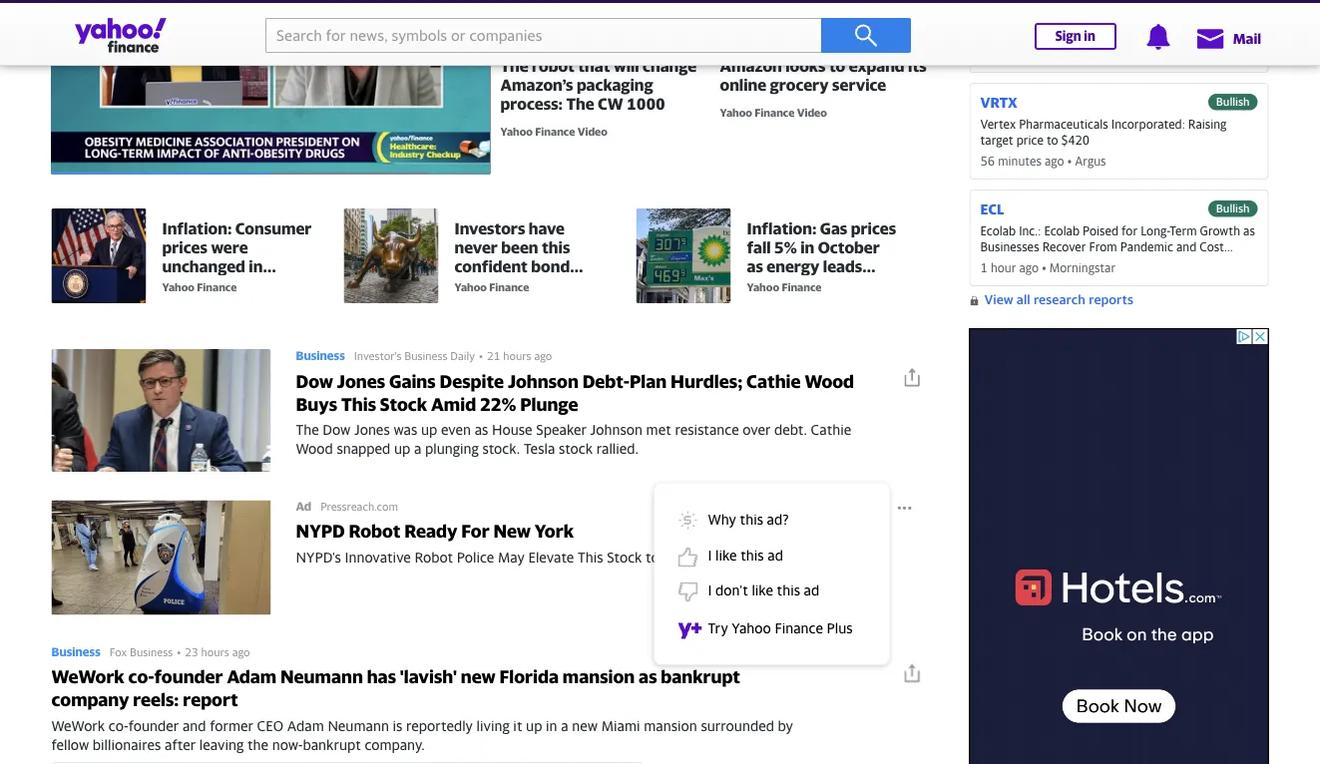 Task type: vqa. For each thing, say whether or not it's contained in the screenshot.
topmost "Range"
no



Task type: locate. For each thing, give the bounding box(es) containing it.
2 bce from the top
[[981, 26, 1002, 40]]

yahoo finance video for online
[[720, 106, 827, 119]]

0 vertical spatial the
[[501, 56, 529, 75]]

and
[[1177, 240, 1197, 254], [183, 718, 206, 734]]

yahoo finance video down grocery
[[720, 106, 827, 119]]

plunging
[[425, 441, 479, 457]]

target
[[981, 133, 1014, 147]]

• inside business investor's business daily • 21 hours ago
[[479, 350, 483, 363]]

invest
[[932, 35, 970, 50]]

1 vertical spatial i
[[708, 582, 712, 599]]

1 vertical spatial social media share article menu image
[[902, 663, 922, 683]]

wood down buys at the bottom left
[[296, 441, 333, 457]]

vertex
[[981, 117, 1016, 131]]

2 social media share article menu image from the top
[[902, 663, 922, 683]]

bce for bce inc.: reaffirming buy 56 minutes ago • argus
[[981, 26, 1002, 40]]

snapped
[[337, 441, 391, 457]]

co- up billionaires
[[109, 718, 129, 734]]

social media share article menu image
[[902, 367, 922, 387], [902, 663, 922, 683]]

argus down $420
[[1075, 154, 1107, 168]]

my
[[262, 35, 281, 50]]

argus down sign in
[[1075, 47, 1107, 61]]

1 horizontal spatial this
[[578, 549, 603, 565]]

jones
[[337, 371, 385, 392], [354, 422, 390, 438]]

wework inside wework co-founder adam neumann has 'lavish' new florida mansion as bankrupt company reels: report
[[51, 666, 125, 688]]

from
[[1090, 240, 1118, 254]]

neumann inside wework co-founder adam neumann has 'lavish' new florida mansion as bankrupt company reels: report
[[281, 666, 363, 688]]

bullish up growth
[[1217, 202, 1250, 215]]

ago inside business investor's business daily • 21 hours ago
[[534, 350, 552, 363]]

the for house
[[296, 422, 319, 438]]

0 vertical spatial plus
[[675, 35, 701, 50]]

new left heights
[[663, 549, 691, 565]]

and up after
[[183, 718, 206, 734]]

the down buys at the bottom left
[[296, 422, 319, 438]]

founder for adam
[[154, 666, 223, 688]]

ago down $420
[[1045, 154, 1065, 168]]

ago right hour
[[1020, 260, 1039, 274]]

robot inside nypd robot ready for new york 'link'
[[349, 520, 401, 542]]

business right fox
[[130, 646, 173, 659]]

bce inside bce inc.: reaffirming buy 56 minutes ago • argus
[[981, 26, 1002, 40]]

as up miami
[[639, 666, 657, 688]]

2 horizontal spatial yahoo finance
[[747, 281, 822, 294]]

0 vertical spatial minutes
[[998, 47, 1042, 61]]

adam inside wework co-founder and former ceo adam neumann is reportedly living it up in a new miami mansion surrounded by fellow billionaires after leaving the now-bankrupt company.
[[287, 718, 324, 734]]

this down why this ad?
[[741, 547, 764, 564]]

bce down bce "link"
[[981, 26, 1002, 40]]

plus down i don't like this ad button
[[827, 620, 853, 636]]

0 vertical spatial neumann
[[281, 666, 363, 688]]

bullish up raising
[[1217, 95, 1250, 108]]

2 bullish from the top
[[1217, 95, 1250, 108]]

yahoo finance video down process:
[[501, 125, 608, 138]]

sign
[[1056, 28, 1082, 44]]

56 down the target
[[981, 154, 995, 168]]

video down grocery
[[797, 106, 827, 119]]

wood inside the dow jones gains despite johnson debt-plan hurdles; cathie wood buys this stock amid 22% plunge
[[805, 371, 855, 392]]

• down sign
[[1068, 47, 1072, 61]]

0 vertical spatial ad
[[768, 547, 784, 564]]

as right even on the bottom left of the page
[[475, 422, 489, 438]]

bce for bce
[[981, 3, 1006, 20]]

view
[[985, 292, 1014, 307]]

ad down why this ad? "link"
[[768, 547, 784, 564]]

bullish for vrtx
[[1217, 95, 1250, 108]]

ecl link
[[981, 201, 1005, 218]]

reports
[[1089, 292, 1134, 307]]

up
[[421, 422, 437, 438], [394, 441, 411, 457], [526, 718, 543, 734]]

0 horizontal spatial adam
[[227, 666, 277, 688]]

to down pharmaceuticals
[[1047, 133, 1059, 147]]

stock
[[559, 441, 593, 457]]

0 vertical spatial wood
[[805, 371, 855, 392]]

2 vertical spatial the
[[296, 422, 319, 438]]

1 vertical spatial to
[[1047, 133, 1059, 147]]

bullish
[[1217, 4, 1250, 17], [1217, 95, 1250, 108], [1217, 202, 1250, 215]]

yahoo finance premium logo image
[[706, 35, 721, 50]]

video for process:
[[578, 125, 608, 138]]

wework co-founder adam neumann has 'lavish' new florida mansion as bankrupt company reels: report
[[51, 666, 741, 711]]

minutes
[[998, 47, 1042, 61], [998, 154, 1042, 168]]

fall
[[747, 238, 771, 257]]

inc.: inside ecolab inc.: ecolab poised for long-term growth as businesses recover from pandemic and cost inflation 1 hour ago • morningstar
[[1019, 224, 1042, 238]]

0 vertical spatial new
[[494, 520, 531, 542]]

yahoo finance video
[[720, 106, 827, 119], [501, 125, 608, 138]]

ad?
[[767, 511, 789, 527]]

1 vertical spatial bullish
[[1217, 95, 1250, 108]]

2 wework from the top
[[51, 718, 105, 734]]

to inside the amazon looks to expand its online grocery service
[[829, 56, 846, 75]]

1 vertical spatial cathie
[[811, 422, 852, 438]]

0 horizontal spatial stock
[[380, 393, 427, 415]]

buy
[[1096, 26, 1119, 40]]

slowdown
[[815, 276, 890, 295]]

1 vertical spatial stock
[[607, 549, 642, 565]]

inc.: for bce
[[1005, 26, 1027, 40]]

headed
[[530, 276, 586, 295]]

as inside inflation: gas prices fall 5% in october as energy leads inflation slowdown
[[747, 257, 764, 276]]

a
[[414, 441, 422, 457], [561, 718, 569, 734]]

1 argus from the top
[[1075, 47, 1107, 61]]

this right buys at the bottom left
[[341, 393, 376, 415]]

1 vertical spatial robot
[[415, 549, 453, 565]]

adam up now-
[[287, 718, 324, 734]]

inc.: up the businesses on the top right of page
[[1019, 224, 1042, 238]]

growth
[[1200, 224, 1241, 238]]

2 vertical spatial in
[[546, 718, 558, 734]]

mansion right miami
[[644, 718, 698, 734]]

mail
[[1234, 30, 1262, 47]]

yahoo up expand
[[841, 35, 879, 50]]

bofa
[[505, 295, 543, 314]]

bullish for ecl
[[1217, 202, 1250, 215]]

0 vertical spatial inc.:
[[1005, 26, 1027, 40]]

ago right 23
[[232, 646, 250, 659]]

founder down "reels:"
[[129, 718, 179, 734]]

as right growth
[[1244, 224, 1256, 238]]

new inside wework co-founder and former ceo adam neumann is reportedly living it up in a new miami mansion surrounded by fellow billionaires after leaving the now-bankrupt company.
[[572, 718, 598, 734]]

open ad feedback image
[[891, 506, 912, 527]]

like right don't
[[752, 582, 774, 599]]

2 56 from the top
[[981, 154, 995, 168]]

hours right 21
[[503, 350, 532, 363]]

0 vertical spatial argus
[[1075, 47, 1107, 61]]

bond
[[531, 257, 570, 276]]

this inside investors have never been this confident bond yields are headed lower: bofa survey
[[542, 238, 570, 257]]

0 horizontal spatial to
[[646, 549, 660, 565]]

minutes inside bce inc.: reaffirming buy 56 minutes ago • argus
[[998, 47, 1042, 61]]

videos link
[[512, 22, 554, 60]]

has
[[367, 666, 396, 688]]

new inside wework co-founder adam neumann has 'lavish' new florida mansion as bankrupt company reels: report
[[461, 666, 496, 688]]

1 horizontal spatial yahoo finance video
[[720, 106, 827, 119]]

1 minutes from the top
[[998, 47, 1042, 61]]

1 horizontal spatial cathie
[[811, 422, 852, 438]]

search image
[[855, 23, 878, 47]]

ago inside ecolab inc.: ecolab poised for long-term growth as businesses recover from pandemic and cost inflation 1 hour ago • morningstar
[[1020, 260, 1039, 274]]

0 horizontal spatial ad
[[768, 547, 784, 564]]

now-
[[272, 737, 303, 753]]

0 vertical spatial this
[[341, 393, 376, 415]]

video
[[797, 106, 827, 119], [578, 125, 608, 138]]

yahoo down process:
[[501, 125, 533, 138]]

rallied.
[[597, 441, 639, 457]]

1 bce from the top
[[981, 3, 1006, 20]]

yahoo down online
[[720, 106, 753, 119]]

neumann left has
[[281, 666, 363, 688]]

0 horizontal spatial a
[[414, 441, 422, 457]]

ago inside vertex pharmaceuticals incorporated: raising target price to $420 56 minutes ago • argus
[[1045, 154, 1065, 168]]

0 horizontal spatial this
[[341, 393, 376, 415]]

never
[[455, 238, 498, 257]]

try the new yahoo finance image
[[1035, 27, 1261, 55]]

ad
[[768, 547, 784, 564], [804, 582, 820, 599]]

bullish up mail link
[[1217, 4, 1250, 17]]

3 yahoo finance from the left
[[747, 281, 822, 294]]

yahoo right inflation: consumer prices were unchanged in october, core inflation rises at slowest pace since september 2021 'image'
[[162, 281, 195, 294]]

hours right 23
[[201, 646, 229, 659]]

business up buys at the bottom left
[[296, 349, 345, 363]]

nypd's innovative robot police may elevate this stock to new heights
[[296, 549, 743, 565]]

this
[[341, 393, 376, 415], [578, 549, 603, 565]]

ecolab up recover
[[1045, 224, 1080, 238]]

bce
[[981, 3, 1006, 20], [981, 26, 1002, 40]]

in right sign
[[1084, 28, 1096, 44]]

despite
[[440, 371, 504, 392]]

1 horizontal spatial stock
[[607, 549, 642, 565]]

0 vertical spatial video
[[797, 106, 827, 119]]

as inside wework co-founder adam neumann has 'lavish' new florida mansion as bankrupt company reels: report
[[639, 666, 657, 688]]

inflation: gas prices fall 5% in october as energy leads inflation slowdown image
[[636, 209, 731, 304]]

• down recover
[[1042, 260, 1047, 274]]

1 horizontal spatial the
[[501, 56, 529, 75]]

and down term
[[1177, 240, 1197, 254]]

bankrupt
[[661, 666, 741, 688], [303, 737, 361, 753]]

this left ad? on the right bottom
[[740, 511, 764, 527]]

robot down nypd robot ready for new york
[[415, 549, 453, 565]]

0 vertical spatial i
[[708, 547, 712, 564]]

founder inside wework co-founder and former ceo adam neumann is reportedly living it up in a new miami mansion surrounded by fellow billionaires after leaving the now-bankrupt company.
[[129, 718, 179, 734]]

advertisement region
[[970, 328, 1269, 765]]

this inside "i like this ad" button
[[741, 547, 764, 564]]

this down "i like this ad" button
[[777, 582, 801, 599]]

poised
[[1083, 224, 1119, 238]]

1 wework from the top
[[51, 666, 125, 688]]

nypd robot ready for new york
[[296, 520, 574, 542]]

i don't like this ad button
[[678, 577, 866, 607]]

co- inside wework co-founder adam neumann has 'lavish' new florida mansion as bankrupt company reels: report
[[128, 666, 154, 688]]

up right it
[[526, 718, 543, 734]]

to
[[829, 56, 846, 75], [1047, 133, 1059, 147], [646, 549, 660, 565]]

new up may
[[494, 520, 531, 542]]

to left heights
[[646, 549, 660, 565]]

this inside why this ad? "link"
[[740, 511, 764, 527]]

1 vertical spatial minutes
[[998, 154, 1042, 168]]

screeners
[[751, 35, 811, 50]]

2 horizontal spatial the
[[566, 94, 595, 113]]

johnson
[[508, 371, 579, 392], [590, 422, 643, 438]]

1 vertical spatial up
[[394, 441, 411, 457]]

0 horizontal spatial wood
[[296, 441, 333, 457]]

been
[[501, 238, 539, 257]]

ago inside bce inc.: reaffirming buy 56 minutes ago • argus
[[1045, 47, 1065, 61]]

1 vertical spatial ad
[[804, 582, 820, 599]]

hours inside business fox business • 23 hours ago
[[201, 646, 229, 659]]

1 horizontal spatial new
[[572, 718, 598, 734]]

stock down gains
[[380, 393, 427, 415]]

up right was
[[421, 422, 437, 438]]

2 minutes from the top
[[998, 154, 1042, 168]]

2 vertical spatial bullish
[[1217, 202, 1250, 215]]

0 vertical spatial co-
[[128, 666, 154, 688]]

watchlists link
[[168, 22, 232, 60]]

1 vertical spatial video
[[578, 125, 608, 138]]

ecolab up the businesses on the top right of page
[[981, 224, 1016, 238]]

1 vertical spatial argus
[[1075, 154, 1107, 168]]

service
[[833, 75, 887, 94]]

jones down investor's
[[337, 371, 385, 392]]

founder down 23
[[154, 666, 223, 688]]

the inside the dow jones was up even as house speaker johnson met resistance over debt. cathie wood snapped up a plunging stock. tesla stock rallied.
[[296, 422, 319, 438]]

0 vertical spatial to
[[829, 56, 846, 75]]

2 vertical spatial up
[[526, 718, 543, 734]]

0 vertical spatial hours
[[503, 350, 532, 363]]

ad up try yahoo finance plus
[[804, 582, 820, 599]]

new
[[461, 666, 496, 688], [572, 718, 598, 734]]

plus
[[675, 35, 701, 50], [827, 620, 853, 636]]

inc.: for ecl
[[1019, 224, 1042, 238]]

cathie right debt.
[[811, 422, 852, 438]]

yahoo up that at the top left of page
[[584, 35, 622, 50]]

co- for adam
[[128, 666, 154, 688]]

billionaires
[[93, 737, 161, 753]]

0 horizontal spatial bankrupt
[[303, 737, 361, 753]]

minutes down reaffirming
[[998, 47, 1042, 61]]

johnson up rallied.
[[590, 422, 643, 438]]

the left cw
[[566, 94, 595, 113]]

minutes inside vertex pharmaceuticals incorporated: raising target price to $420 56 minutes ago • argus
[[998, 154, 1042, 168]]

1 vertical spatial johnson
[[590, 422, 643, 438]]

0 horizontal spatial robot
[[349, 520, 401, 542]]

business inside business investor's business daily • 21 hours ago
[[405, 350, 448, 363]]

markets link
[[369, 22, 419, 60]]

1 vertical spatial the
[[566, 94, 595, 113]]

0 horizontal spatial yahoo finance video
[[501, 125, 608, 138]]

investor's
[[354, 350, 402, 363]]

this right been
[[542, 238, 570, 257]]

bce up bce inc.: reaffirming buy 56 minutes ago • argus
[[981, 3, 1006, 20]]

wood inside the dow jones was up even as house speaker johnson met resistance over debt. cathie wood snapped up a plunging stock. tesla stock rallied.
[[296, 441, 333, 457]]

0 vertical spatial jones
[[337, 371, 385, 392]]

1 horizontal spatial johnson
[[590, 422, 643, 438]]

in right it
[[546, 718, 558, 734]]

2 ecolab from the left
[[1045, 224, 1080, 238]]

long-
[[1141, 224, 1170, 238]]

0 vertical spatial johnson
[[508, 371, 579, 392]]

in
[[1084, 28, 1096, 44], [801, 238, 815, 257], [546, 718, 558, 734]]

0 vertical spatial yahoo finance video
[[720, 106, 827, 119]]

to right the looks
[[829, 56, 846, 75]]

0 vertical spatial bankrupt
[[661, 666, 741, 688]]

as inside the dow jones was up even as house speaker johnson met resistance over debt. cathie wood snapped up a plunging stock. tesla stock rallied.
[[475, 422, 489, 438]]

hours inside business investor's business daily • 21 hours ago
[[503, 350, 532, 363]]

0 vertical spatial robot
[[349, 520, 401, 542]]

1 vertical spatial wood
[[296, 441, 333, 457]]

amazon's
[[501, 75, 574, 94]]

up down was
[[394, 441, 411, 457]]

up inside wework co-founder and former ceo adam neumann is reportedly living it up in a new miami mansion surrounded by fellow billionaires after leaving the now-bankrupt company.
[[526, 718, 543, 734]]

0 horizontal spatial the
[[296, 422, 319, 438]]

21
[[487, 350, 500, 363]]

the down videos
[[501, 56, 529, 75]]

johnson inside the dow jones was up even as house speaker johnson met resistance over debt. cathie wood snapped up a plunging stock. tesla stock rallied.
[[590, 422, 643, 438]]

0 horizontal spatial new
[[461, 666, 496, 688]]

1 horizontal spatial ad
[[804, 582, 820, 599]]

bankrupt down "try"
[[661, 666, 741, 688]]

as left 5%
[[747, 257, 764, 276]]

1 vertical spatial founder
[[129, 718, 179, 734]]

confident
[[455, 257, 528, 276]]

tesla
[[524, 441, 555, 457]]

the robot that will change amazon's packaging process: the cw 1000
[[501, 56, 697, 113]]

i left don't
[[708, 582, 712, 599]]

like up don't
[[716, 547, 737, 564]]

investors have never been this confident bond yields are headed lower: bofa survey image
[[344, 209, 439, 304]]

1 vertical spatial inc.:
[[1019, 224, 1042, 238]]

york
[[535, 520, 574, 542]]

ago inside business fox business • 23 hours ago
[[232, 646, 250, 659]]

• left 21
[[479, 350, 483, 363]]

i like this ad button
[[678, 542, 866, 572]]

amazon
[[720, 56, 782, 75]]

2 argus from the top
[[1075, 154, 1107, 168]]

56 right invest
[[981, 47, 995, 61]]

2 i from the top
[[708, 582, 712, 599]]

mansion up miami
[[563, 666, 635, 688]]

1 horizontal spatial a
[[561, 718, 569, 734]]

2 yahoo finance from the left
[[455, 281, 529, 294]]

bankrupt inside wework co-founder adam neumann has 'lavish' new florida mansion as bankrupt company reels: report
[[661, 666, 741, 688]]

1 vertical spatial dow
[[323, 422, 351, 438]]

1 vertical spatial new
[[572, 718, 598, 734]]

inc.: down bce "link"
[[1005, 26, 1027, 40]]

• left 23
[[177, 646, 181, 659]]

1 yahoo finance from the left
[[162, 281, 237, 294]]

0 vertical spatial bullish
[[1217, 4, 1250, 17]]

plus left yahoo finance premium logo
[[675, 35, 701, 50]]

1 vertical spatial wework
[[51, 718, 105, 734]]

dow down buys at the bottom left
[[323, 422, 351, 438]]

even
[[441, 422, 471, 438]]

0 vertical spatial 56
[[981, 47, 995, 61]]

0 vertical spatial in
[[1084, 28, 1096, 44]]

bullish for bce
[[1217, 4, 1250, 17]]

ago
[[1045, 47, 1065, 61], [1045, 154, 1065, 168], [1020, 260, 1039, 274], [534, 350, 552, 363], [232, 646, 250, 659]]

a right it
[[561, 718, 569, 734]]

3 bullish from the top
[[1217, 202, 1250, 215]]

1 horizontal spatial in
[[801, 238, 815, 257]]

for
[[461, 520, 490, 542]]

ago down reaffirming
[[1045, 47, 1065, 61]]

yahoo right "try"
[[732, 620, 771, 636]]

1 vertical spatial co-
[[109, 718, 129, 734]]

in inside wework co-founder and former ceo adam neumann is reportedly living it up in a new miami mansion surrounded by fellow billionaires after leaving the now-bankrupt company.
[[546, 718, 558, 734]]

1 vertical spatial neumann
[[328, 718, 389, 734]]

robot up the innovative
[[349, 520, 401, 542]]

0 vertical spatial stock
[[380, 393, 427, 415]]

1 vertical spatial like
[[752, 582, 774, 599]]

1 vertical spatial a
[[561, 718, 569, 734]]

0 vertical spatial like
[[716, 547, 737, 564]]

1 vertical spatial hours
[[201, 646, 229, 659]]

2 vertical spatial to
[[646, 549, 660, 565]]

1 i from the top
[[708, 547, 712, 564]]

new inside 'link'
[[494, 520, 531, 542]]

founder inside wework co-founder adam neumann has 'lavish' new florida mansion as bankrupt company reels: report
[[154, 666, 223, 688]]

0 vertical spatial up
[[421, 422, 437, 438]]

bankrupt left company.
[[303, 737, 361, 753]]

1 horizontal spatial up
[[421, 422, 437, 438]]

inflation: consumer prices were unchanged in october, core inflation rises at slowest pace since september 2021 image
[[51, 209, 146, 304]]

gas
[[820, 219, 848, 238]]

0 horizontal spatial yahoo finance
[[162, 281, 237, 294]]

0 vertical spatial cathie
[[747, 371, 801, 392]]

wework inside wework co-founder and former ceo adam neumann is reportedly living it up in a new miami mansion surrounded by fellow billionaires after leaving the now-bankrupt company.
[[51, 718, 105, 734]]

hours
[[503, 350, 532, 363], [201, 646, 229, 659]]

1 bullish from the top
[[1217, 4, 1250, 17]]

0 vertical spatial mansion
[[563, 666, 635, 688]]

business left fox
[[51, 645, 101, 659]]

for
[[1122, 224, 1138, 238]]

business
[[296, 349, 345, 363], [405, 350, 448, 363], [51, 645, 101, 659], [130, 646, 173, 659]]

dow
[[296, 371, 333, 392], [323, 422, 351, 438]]

vrtx link
[[981, 94, 1018, 111]]

met
[[646, 422, 672, 438]]

0 vertical spatial new
[[461, 666, 496, 688]]

jones inside the dow jones was up even as house speaker johnson met resistance over debt. cathie wood snapped up a plunging stock. tesla stock rallied.
[[354, 422, 390, 438]]

1 vertical spatial bce
[[981, 26, 1002, 40]]

co- down business fox business • 23 hours ago
[[128, 666, 154, 688]]

1 vertical spatial plus
[[827, 620, 853, 636]]

businesses
[[981, 240, 1040, 254]]

as inside ecolab inc.: ecolab poised for long-term growth as businesses recover from pandemic and cost inflation 1 hour ago • morningstar
[[1244, 224, 1256, 238]]

wework up company
[[51, 666, 125, 688]]

this right the "elevate"
[[578, 549, 603, 565]]

and inside ecolab inc.: ecolab poised for long-term growth as businesses recover from pandemic and cost inflation 1 hour ago • morningstar
[[1177, 240, 1197, 254]]

new left miami
[[572, 718, 598, 734]]

johnson up plunge
[[508, 371, 579, 392]]

2 horizontal spatial to
[[1047, 133, 1059, 147]]

wood up debt.
[[805, 371, 855, 392]]

debt.
[[775, 422, 808, 438]]

neumann left is at the bottom left of the page
[[328, 718, 389, 734]]

robot
[[532, 56, 575, 75]]

a down was
[[414, 441, 422, 457]]

mansion inside wework co-founder adam neumann has 'lavish' new florida mansion as bankrupt company reels: report
[[563, 666, 635, 688]]

0 horizontal spatial in
[[546, 718, 558, 734]]

the
[[501, 56, 529, 75], [566, 94, 595, 113], [296, 422, 319, 438]]

cathie up over
[[747, 371, 801, 392]]

1 vertical spatial and
[[183, 718, 206, 734]]

0 vertical spatial adam
[[227, 666, 277, 688]]

1 vertical spatial adam
[[287, 718, 324, 734]]

inflation
[[981, 255, 1026, 269]]

business up gains
[[405, 350, 448, 363]]

1 horizontal spatial ecolab
[[1045, 224, 1080, 238]]

2 horizontal spatial up
[[526, 718, 543, 734]]

co- inside wework co-founder and former ceo adam neumann is reportedly living it up in a new miami mansion surrounded by fellow billionaires after leaving the now-bankrupt company.
[[109, 718, 129, 734]]

minutes down "price" in the top of the page
[[998, 154, 1042, 168]]

inc.: inside bce inc.: reaffirming buy 56 minutes ago • argus
[[1005, 26, 1027, 40]]

in right 5%
[[801, 238, 815, 257]]

dow inside the dow jones gains despite johnson debt-plan hurdles; cathie wood buys this stock amid 22% plunge
[[296, 371, 333, 392]]

1 56 from the top
[[981, 47, 995, 61]]

• inside bce inc.: reaffirming buy 56 minutes ago • argus
[[1068, 47, 1072, 61]]

morningstar
[[1050, 260, 1116, 274]]

• down $420
[[1068, 154, 1072, 168]]

1 horizontal spatial to
[[829, 56, 846, 75]]

speaker
[[536, 422, 587, 438]]



Task type: describe. For each thing, give the bounding box(es) containing it.
innovative
[[345, 549, 411, 565]]

notifications image
[[1146, 24, 1172, 50]]

expand
[[849, 56, 905, 75]]

hour
[[991, 260, 1017, 274]]

0 horizontal spatial plus
[[675, 35, 701, 50]]

dow inside the dow jones was up even as house speaker johnson met resistance over debt. cathie wood snapped up a plunging stock. tesla stock rallied.
[[323, 422, 351, 438]]

hurdles;
[[671, 371, 743, 392]]

22%
[[480, 393, 516, 415]]

56 inside vertex pharmaceuticals incorporated: raising target price to $420 56 minutes ago • argus
[[981, 154, 995, 168]]

grocery
[[770, 75, 829, 94]]

1 horizontal spatial plus
[[827, 620, 853, 636]]

i don't like this ad
[[708, 582, 820, 599]]

jones inside the dow jones gains despite johnson debt-plan hurdles; cathie wood buys this stock amid 22% plunge
[[337, 371, 385, 392]]

• inside business fox business • 23 hours ago
[[177, 646, 181, 659]]

23
[[185, 646, 198, 659]]

to inside vertex pharmaceuticals incorporated: raising target price to $420 56 minutes ago • argus
[[1047, 133, 1059, 147]]

miami
[[602, 718, 641, 734]]

yahoo up lower:
[[455, 281, 487, 294]]

living
[[477, 718, 510, 734]]

yahoo finance for lower:
[[455, 281, 529, 294]]

1 vertical spatial this
[[578, 549, 603, 565]]

business fox business • 23 hours ago
[[51, 645, 250, 659]]

this inside i don't like this ad button
[[777, 582, 801, 599]]

johnson inside the dow jones gains despite johnson debt-plan hurdles; cathie wood buys this stock amid 22% plunge
[[508, 371, 579, 392]]

my portfolio
[[262, 35, 339, 50]]

dow jones gains despite johnson debt-plan hurdles; cathie wood buys this stock amid 22% plunge
[[296, 371, 855, 415]]

plunge
[[520, 393, 578, 415]]

yahoo finance link
[[51, 209, 344, 304]]

yahoo down the energy at the right top of the page
[[747, 281, 780, 294]]

yahoo finance for inflation
[[747, 281, 822, 294]]

is
[[393, 718, 403, 734]]

argus inside vertex pharmaceuticals incorporated: raising target price to $420 56 minutes ago • argus
[[1075, 154, 1107, 168]]

player iframe element
[[51, 0, 491, 175]]

process:
[[501, 94, 563, 113]]

term
[[1170, 224, 1197, 238]]

portfolio
[[284, 35, 339, 50]]

i like this ad
[[708, 547, 784, 564]]

2 horizontal spatial in
[[1084, 28, 1096, 44]]

lower:
[[455, 295, 501, 314]]

leaving
[[199, 737, 244, 753]]

investors have never been this confident bond yields are headed lower: bofa survey
[[455, 219, 598, 314]]

online
[[720, 75, 767, 94]]

wework for wework co-founder adam neumann has 'lavish' new florida mansion as bankrupt company reels: report
[[51, 666, 125, 688]]

finance home
[[51, 35, 138, 50]]

i for i don't like this ad
[[708, 582, 712, 599]]

i for i like this ad
[[708, 547, 712, 564]]

in inside inflation: gas prices fall 5% in october as energy leads inflation slowdown
[[801, 238, 815, 257]]

yahoo finance invest link
[[841, 22, 970, 60]]

company
[[51, 689, 129, 711]]

try
[[708, 620, 728, 636]]

the
[[247, 737, 269, 753]]

news link
[[449, 22, 482, 60]]

• inside ecolab inc.: ecolab poised for long-term growth as businesses recover from pandemic and cost inflation 1 hour ago • morningstar
[[1042, 260, 1047, 274]]

home
[[101, 35, 138, 50]]

recover
[[1043, 240, 1087, 254]]

amid
[[431, 393, 476, 415]]

videos
[[512, 35, 554, 50]]

markets
[[369, 35, 419, 50]]

mansion inside wework co-founder and former ceo adam neumann is reportedly living it up in a new miami mansion surrounded by fellow billionaires after leaving the now-bankrupt company.
[[644, 718, 698, 734]]

adam inside wework co-founder adam neumann has 'lavish' new florida mansion as bankrupt company reels: report
[[227, 666, 277, 688]]

vrtx
[[981, 94, 1018, 111]]

leads
[[823, 257, 863, 276]]

ecl
[[981, 201, 1005, 218]]

1000
[[627, 94, 666, 113]]

bce link
[[981, 3, 1006, 20]]

founder for and
[[129, 718, 179, 734]]

finance home link
[[51, 22, 138, 60]]

ad link
[[296, 498, 312, 514]]

1
[[981, 260, 988, 274]]

elevate
[[528, 549, 574, 565]]

a inside wework co-founder and former ceo adam neumann is reportedly living it up in a new miami mansion surrounded by fellow billionaires after leaving the now-bankrupt company.
[[561, 718, 569, 734]]

yahoo finance video for amazon's
[[501, 125, 608, 138]]

1 vertical spatial new
[[663, 549, 691, 565]]

after
[[165, 737, 196, 753]]

survey
[[546, 295, 598, 314]]

nypd
[[296, 520, 345, 542]]

'lavish'
[[400, 666, 457, 688]]

ad
[[296, 499, 312, 513]]

nypd's
[[296, 549, 341, 565]]

yahoo finance plus link
[[584, 22, 721, 64]]

Search for news, symbols or companies text field
[[266, 18, 822, 53]]

try yahoo finance plus link
[[678, 612, 866, 650]]

amazon looks to expand its online grocery service image
[[720, 0, 930, 46]]

daily
[[451, 350, 475, 363]]

surrounded
[[701, 718, 775, 734]]

was
[[394, 422, 418, 438]]

a inside the dow jones was up even as house speaker johnson met resistance over debt. cathie wood snapped up a plunging stock. tesla stock rallied.
[[414, 441, 422, 457]]

wework co-founder adam neumann has 'lavish' new florida mansion as bankrupt company reels: report link
[[51, 629, 930, 765]]

pharmaceuticals
[[1019, 117, 1109, 131]]

this inside the dow jones gains despite johnson debt-plan hurdles; cathie wood buys this stock amid 22% plunge
[[341, 393, 376, 415]]

0 horizontal spatial like
[[716, 547, 737, 564]]

neumann inside wework co-founder and former ceo adam neumann is reportedly living it up in a new miami mansion surrounded by fellow billionaires after leaving the now-bankrupt company.
[[328, 718, 389, 734]]

56 inside bce inc.: reaffirming buy 56 minutes ago • argus
[[981, 47, 995, 61]]

bankrupt inside wework co-founder and former ceo adam neumann is reportedly living it up in a new miami mansion surrounded by fellow billionaires after leaving the now-bankrupt company.
[[303, 737, 361, 753]]

1 social media share article menu image from the top
[[902, 367, 922, 387]]

my portfolio link
[[262, 22, 339, 60]]

co- for and
[[109, 718, 129, 734]]

the robot that will change amazon's packaging process: the cw 1000 image
[[501, 0, 710, 46]]

packaging
[[577, 75, 654, 94]]

october
[[818, 238, 880, 257]]

bce inc.: reaffirming buy 56 minutes ago • argus
[[981, 26, 1119, 61]]

police
[[457, 549, 494, 565]]

over
[[743, 422, 771, 438]]

and inside wework co-founder and former ceo adam neumann is reportedly living it up in a new miami mansion surrounded by fellow billionaires after leaving the now-bankrupt company.
[[183, 718, 206, 734]]

the for process:
[[501, 56, 529, 75]]

stock inside the dow jones gains despite johnson debt-plan hurdles; cathie wood buys this stock amid 22% plunge
[[380, 393, 427, 415]]

energy
[[767, 257, 820, 276]]

yields
[[455, 276, 499, 295]]

argus inside bce inc.: reaffirming buy 56 minutes ago • argus
[[1075, 47, 1107, 61]]

change
[[643, 56, 697, 75]]

video for service
[[797, 106, 827, 119]]

prices
[[851, 219, 897, 238]]

cathie inside the dow jones gains despite johnson debt-plan hurdles; cathie wood buys this stock amid 22% plunge
[[747, 371, 801, 392]]

that
[[578, 56, 610, 75]]

its
[[908, 56, 927, 75]]

have
[[529, 219, 565, 238]]

report
[[183, 689, 238, 711]]

• inside vertex pharmaceuticals incorporated: raising target price to $420 56 minutes ago • argus
[[1068, 154, 1072, 168]]

florida
[[500, 666, 559, 688]]

raising
[[1189, 117, 1227, 131]]

price
[[1017, 133, 1044, 147]]

nypd robot ready for new york link
[[51, 483, 930, 629]]

plan
[[630, 371, 667, 392]]

1 ecolab from the left
[[981, 224, 1016, 238]]

business investor's business daily • 21 hours ago
[[296, 349, 552, 363]]

cathie inside the dow jones was up even as house speaker johnson met resistance over debt. cathie wood snapped up a plunging stock. tesla stock rallied.
[[811, 422, 852, 438]]

wework for wework co-founder and former ceo adam neumann is reportedly living it up in a new miami mansion surrounded by fellow billionaires after leaving the now-bankrupt company.
[[51, 718, 105, 734]]

0 horizontal spatial up
[[394, 441, 411, 457]]

news
[[449, 35, 482, 50]]

1 horizontal spatial like
[[752, 582, 774, 599]]

sign in link
[[1035, 23, 1117, 50]]

will
[[614, 56, 640, 75]]

business inside business fox business • 23 hours ago
[[130, 646, 173, 659]]

gains
[[389, 371, 436, 392]]



